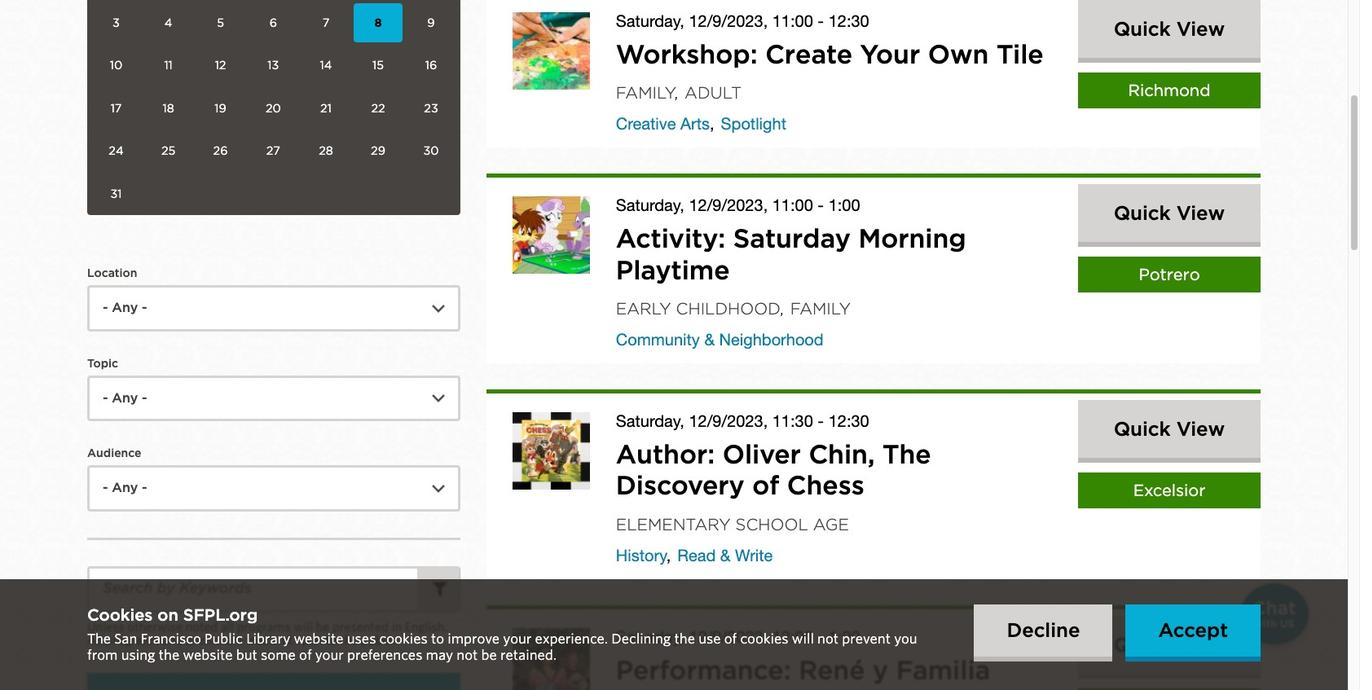 Task type: locate. For each thing, give the bounding box(es) containing it.
view inside performance: rené y familia article
[[1177, 633, 1226, 657]]

12:30 for chin,
[[829, 412, 870, 431]]

23
[[424, 101, 438, 115]]

0 vertical spatial website
[[294, 632, 344, 647]]

0 vertical spatial 11:00
[[773, 11, 814, 30]]

quick view inside performance: rené y familia article
[[1114, 633, 1226, 657]]

0 vertical spatial your
[[503, 632, 532, 647]]

0 vertical spatial the
[[883, 439, 932, 470]]

0 horizontal spatial cookies
[[380, 632, 428, 647]]

1 vertical spatial not
[[457, 648, 478, 664]]

view for workshop: create your own tile
[[1177, 17, 1226, 41]]

age
[[813, 515, 849, 535]]

1 and from the left
[[162, 635, 183, 648]]

0 horizontal spatial will
[[294, 621, 313, 634]]

- up saturday
[[818, 196, 824, 215]]

1:00 inside saturday, 12/9/2023, 12:00 - 1:00 performance: rené y familia
[[829, 628, 861, 646]]

12/9/2023, inside saturday, 12/9/2023, 11:00 - 12:30 workshop: create your own tile
[[689, 11, 768, 30]]

5
[[217, 15, 224, 29]]

with
[[1255, 618, 1278, 630]]

0 vertical spatial 12:30
[[829, 11, 870, 30]]

3 quick view link from the top
[[1079, 400, 1261, 458]]

saturday, inside saturday, 12/9/2023, 11:00 - 12:30 workshop: create your own tile
[[616, 11, 685, 30]]

1 vertical spatial website
[[183, 648, 233, 664]]

and
[[162, 635, 183, 648], [271, 635, 292, 648]]

14 link
[[302, 46, 351, 85]]

quick inside workshop: create your own tile article
[[1114, 17, 1171, 41]]

& left the write
[[721, 546, 731, 565]]

cookies up the performance: rené y familia link
[[741, 632, 789, 647]]

1 horizontal spatial to
[[431, 632, 444, 647]]

1 horizontal spatial your
[[503, 632, 532, 647]]

4 quick from the top
[[1114, 633, 1171, 657]]

cookies up preferences
[[380, 632, 428, 647]]

uses
[[347, 632, 376, 647]]

arts
[[681, 114, 710, 133]]

saturday, for author:
[[616, 412, 685, 431]]

website down events
[[183, 648, 233, 664]]

quick view link for workshop: create your own tile
[[1079, 0, 1261, 58]]

1:00 for rené
[[829, 628, 861, 646]]

11:00 inside saturday, 12/9/2023, 11:00 - 12:30 workshop: create your own tile
[[773, 11, 814, 30]]

will up open
[[294, 621, 313, 634]]

& inside author: oliver chin, the discovery of chess article
[[721, 546, 731, 565]]

saturday, up activity:
[[616, 196, 685, 215]]

the inside unless otherwise noted all programs will be presented in english. all programs and events are free and open to the public.
[[340, 635, 358, 648]]

0 horizontal spatial website
[[183, 648, 233, 664]]

16
[[425, 58, 437, 72]]

saturdaymorningplaytime image
[[513, 197, 590, 274]]

events
[[186, 635, 222, 648]]

experience.
[[535, 632, 608, 647]]

17
[[111, 101, 122, 115]]

1 horizontal spatial be
[[481, 648, 497, 664]]

25 link
[[144, 131, 193, 171]]

your up retained.
[[503, 632, 532, 647]]

12:30 for your
[[829, 11, 870, 30]]

potrero link
[[1079, 257, 1261, 293]]

your down open
[[315, 648, 344, 664]]

11:00 up create
[[773, 11, 814, 30]]

1 horizontal spatial family
[[791, 299, 851, 319]]

-
[[818, 11, 824, 30], [818, 196, 824, 215], [818, 412, 824, 431], [818, 628, 824, 646]]

3 12/9/2023, from the top
[[689, 412, 768, 431]]

not up "rené"
[[818, 632, 839, 647]]

quick view for activity: saturday morning playtime
[[1114, 202, 1226, 225]]

be down improve
[[481, 648, 497, 664]]

2 - from the top
[[818, 196, 824, 215]]

12/9/2023, up workshop:
[[689, 11, 768, 30]]

12/9/2023, up oliver
[[689, 412, 768, 431]]

1 12:30 from the top
[[829, 11, 870, 30]]

12:30 up workshop: create your own tile link
[[829, 11, 870, 30]]

of down open
[[299, 648, 312, 664]]

4 12/9/2023, from the top
[[689, 628, 768, 646]]

quick view inside workshop: create your own tile article
[[1114, 17, 1226, 41]]

1 horizontal spatial not
[[818, 632, 839, 647]]

- right "12:00"
[[818, 628, 824, 646]]

2 vertical spatial of
[[299, 648, 312, 664]]

1:00 up saturday
[[829, 196, 861, 215]]

1 vertical spatial the
[[87, 632, 111, 647]]

1 view from the top
[[1177, 17, 1226, 41]]

1 horizontal spatial cookies
[[741, 632, 789, 647]]

4 - from the top
[[818, 628, 824, 646]]

9 link
[[406, 3, 456, 42]]

will
[[294, 621, 313, 634], [792, 632, 814, 647]]

accept button
[[1126, 605, 1261, 657]]

24 link
[[91, 131, 141, 171]]

18
[[163, 101, 174, 115]]

0 horizontal spatial to
[[326, 635, 337, 648]]

- inside saturday, 12/9/2023, 11:00 - 12:30 workshop: create your own tile
[[818, 11, 824, 30]]

potrero
[[1139, 265, 1201, 285]]

quick for author: oliver chin, the discovery of chess
[[1114, 417, 1171, 441]]

copy of chess.png image
[[513, 413, 590, 490]]

3 quick from the top
[[1114, 417, 1171, 441]]

1 horizontal spatial and
[[271, 635, 292, 648]]

of inside "saturday, 12/9/2023, 11:30 - 12:30 author: oliver chin, the discovery of chess"
[[753, 470, 780, 502]]

retained.
[[501, 648, 557, 664]]

family link
[[616, 83, 675, 103], [791, 299, 851, 319]]

5 link
[[196, 3, 245, 42]]

rene y familia.jpg image
[[513, 628, 590, 691]]

0 horizontal spatial and
[[162, 635, 183, 648]]

0 vertical spatial family link
[[616, 83, 675, 103]]

& down early childhood
[[705, 330, 715, 349]]

neighborhood
[[720, 330, 824, 349]]

1 vertical spatial of
[[725, 632, 737, 647]]

1 quick view link from the top
[[1079, 0, 1261, 58]]

2 saturday, from the top
[[616, 196, 685, 215]]

0 horizontal spatial your
[[315, 648, 344, 664]]

1 vertical spatial &
[[721, 546, 731, 565]]

12/9/2023, inside saturday, 12/9/2023, 12:00 - 1:00 performance: rené y familia
[[689, 628, 768, 646]]

1 horizontal spatial of
[[725, 632, 737, 647]]

1 1:00 from the top
[[829, 196, 861, 215]]

preferences
[[347, 648, 423, 664]]

be up open
[[316, 621, 330, 634]]

1:00 inside saturday, 12/9/2023, 11:00 - 1:00 activity: saturday morning playtime
[[829, 196, 861, 215]]

11:00 up saturday
[[773, 196, 814, 215]]

quick for activity: saturday morning playtime
[[1114, 202, 1171, 225]]

1 11:00 from the top
[[773, 11, 814, 30]]

quick for workshop: create your own tile
[[1114, 17, 1171, 41]]

0 vertical spatial be
[[316, 621, 330, 634]]

12/9/2023, up 'performance:'
[[689, 628, 768, 646]]

workshop: create your own tile article
[[487, 0, 1261, 148]]

28 link
[[302, 131, 351, 171]]

- up workshop: create your own tile link
[[818, 11, 824, 30]]

1 vertical spatial 1:00
[[829, 628, 861, 646]]

author:
[[616, 439, 715, 470]]

be
[[316, 621, 330, 634], [481, 648, 497, 664]]

2 quick view from the top
[[1114, 202, 1226, 225]]

family inside activity: saturday morning playtime article
[[791, 299, 851, 319]]

27
[[266, 144, 280, 158]]

quick view link for activity: saturday morning playtime
[[1079, 184, 1261, 242]]

cookies
[[87, 606, 153, 625]]

quick inside author: oliver chin, the discovery of chess article
[[1114, 417, 1171, 441]]

0 vertical spatial 1:00
[[829, 196, 861, 215]]

2 quick from the top
[[1114, 202, 1171, 225]]

29 link
[[354, 131, 403, 171]]

2 12/9/2023, from the top
[[689, 196, 768, 215]]

0 horizontal spatial family
[[616, 83, 675, 103]]

author: oliver chin, the discovery of chess link
[[616, 439, 932, 502]]

2 horizontal spatial of
[[753, 470, 780, 502]]

2 view from the top
[[1177, 202, 1226, 225]]

be inside cookies on sfpl.org the san francisco public library website uses cookies to improve your experience. declining the use of cookies will not prevent you from using the website but some of your preferences may not be retained.
[[481, 648, 497, 664]]

1 quick from the top
[[1114, 17, 1171, 41]]

1 vertical spatial be
[[481, 648, 497, 664]]

family inside workshop: create your own tile article
[[616, 83, 675, 103]]

history link
[[616, 546, 667, 565]]

12:30 inside "saturday, 12/9/2023, 11:30 - 12:30 author: oliver chin, the discovery of chess"
[[829, 412, 870, 431]]

to right open
[[326, 635, 337, 648]]

otherwise
[[127, 621, 183, 634]]

2 12:30 from the top
[[829, 412, 870, 431]]

3 view from the top
[[1177, 417, 1226, 441]]

tile
[[997, 38, 1044, 70]]

0 horizontal spatial the
[[87, 632, 111, 647]]

saturday, inside saturday, 12/9/2023, 11:00 - 1:00 activity: saturday morning playtime
[[616, 196, 685, 215]]

activity:
[[616, 223, 726, 255]]

0 horizontal spatial &
[[705, 330, 715, 349]]

1:00
[[829, 196, 861, 215], [829, 628, 861, 646]]

programs up free
[[237, 621, 291, 634]]

12/9/2023, for author:
[[689, 412, 768, 431]]

9
[[428, 15, 435, 29]]

the up 'from'
[[87, 632, 111, 647]]

of right the use on the right of page
[[725, 632, 737, 647]]

the
[[675, 632, 695, 647], [340, 635, 358, 648], [159, 648, 180, 664]]

3 - from the top
[[818, 412, 824, 431]]

creative arts link
[[616, 114, 710, 133]]

library
[[246, 632, 290, 647]]

programs
[[237, 621, 291, 634], [105, 635, 159, 648]]

saturday, up author:
[[616, 412, 685, 431]]

11:00 inside saturday, 12/9/2023, 11:00 - 1:00 activity: saturday morning playtime
[[773, 196, 814, 215]]

programs up 'using'
[[105, 635, 159, 648]]

13 link
[[248, 46, 298, 85]]

2 1:00 from the top
[[829, 628, 861, 646]]

improve
[[448, 632, 500, 647]]

to inside unless otherwise noted all programs will be presented in english. all programs and events are free and open to the public.
[[326, 635, 337, 648]]

website left uses
[[294, 632, 344, 647]]

12/9/2023, inside saturday, 12/9/2023, 11:00 - 1:00 activity: saturday morning playtime
[[689, 196, 768, 215]]

0 horizontal spatial family link
[[616, 83, 675, 103]]

presented
[[333, 621, 389, 634]]

family up creative
[[616, 83, 675, 103]]

view inside activity: saturday morning playtime article
[[1177, 202, 1226, 225]]

21
[[321, 101, 332, 115]]

- inside saturday, 12/9/2023, 12:00 - 1:00 performance: rené y familia
[[818, 628, 824, 646]]

11:00
[[773, 11, 814, 30], [773, 196, 814, 215]]

1 horizontal spatial programs
[[237, 621, 291, 634]]

the right chin,
[[883, 439, 932, 470]]

11:00 for create
[[773, 11, 814, 30]]

alert dialog
[[0, 580, 1349, 691]]

3 saturday, from the top
[[616, 412, 685, 431]]

family up neighborhood
[[791, 299, 851, 319]]

the down 'francisco' at the bottom
[[159, 648, 180, 664]]

- right 11:30
[[818, 412, 824, 431]]

chin,
[[809, 439, 875, 470]]

2 quick view link from the top
[[1079, 184, 1261, 242]]

19 link
[[196, 89, 245, 128]]

quick view inside author: oliver chin, the discovery of chess article
[[1114, 417, 1226, 441]]

1 horizontal spatial the
[[883, 439, 932, 470]]

creative
[[616, 114, 676, 133]]

& for read
[[721, 546, 731, 565]]

not
[[818, 632, 839, 647], [457, 648, 478, 664]]

the left the use on the right of page
[[675, 632, 695, 647]]

2 and from the left
[[271, 635, 292, 648]]

4 quick view from the top
[[1114, 633, 1226, 657]]

4 view from the top
[[1177, 633, 1226, 657]]

0 horizontal spatial of
[[299, 648, 312, 664]]

the down the presented
[[340, 635, 358, 648]]

all
[[87, 635, 102, 648]]

free
[[246, 635, 268, 648]]

1 vertical spatial family
[[791, 299, 851, 319]]

2 cookies from the left
[[741, 632, 789, 647]]

- for create
[[818, 11, 824, 30]]

3 quick view from the top
[[1114, 417, 1226, 441]]

will up the performance: rené y familia link
[[792, 632, 814, 647]]

english.
[[405, 621, 448, 634]]

1 horizontal spatial &
[[721, 546, 731, 565]]

12:30 up chin,
[[829, 412, 870, 431]]

1 horizontal spatial website
[[294, 632, 344, 647]]

1 horizontal spatial will
[[792, 632, 814, 647]]

1 cookies from the left
[[380, 632, 428, 647]]

25
[[161, 144, 176, 158]]

morning
[[859, 223, 967, 255]]

and up some
[[271, 635, 292, 648]]

12:30
[[829, 11, 870, 30], [829, 412, 870, 431]]

all
[[221, 621, 234, 634]]

noted
[[186, 621, 218, 634]]

saturday, for workshop:
[[616, 11, 685, 30]]

1 12/9/2023, from the top
[[689, 11, 768, 30]]

family link up neighborhood
[[791, 299, 851, 319]]

12/9/2023, up activity:
[[689, 196, 768, 215]]

1 vertical spatial your
[[315, 648, 344, 664]]

1 - from the top
[[818, 11, 824, 30]]

1 quick view from the top
[[1114, 17, 1226, 41]]

6 link
[[248, 3, 298, 42]]

view inside author: oliver chin, the discovery of chess article
[[1177, 417, 1226, 441]]

2 11:00 from the top
[[773, 196, 814, 215]]

1 vertical spatial 11:00
[[773, 196, 814, 215]]

of up the school
[[753, 470, 780, 502]]

view inside workshop: create your own tile article
[[1177, 17, 1226, 41]]

quick view inside activity: saturday morning playtime article
[[1114, 202, 1226, 225]]

- inside "saturday, 12/9/2023, 11:30 - 12:30 author: oliver chin, the discovery of chess"
[[818, 412, 824, 431]]

view for activity: saturday morning playtime
[[1177, 202, 1226, 225]]

12:00
[[773, 628, 814, 646]]

0 vertical spatial family
[[616, 83, 675, 103]]

saturday, up workshop:
[[616, 11, 685, 30]]

12/9/2023, inside "saturday, 12/9/2023, 11:30 - 12:30 author: oliver chin, the discovery of chess"
[[689, 412, 768, 431]]

quick inside activity: saturday morning playtime article
[[1114, 202, 1171, 225]]

and down "otherwise"
[[162, 635, 183, 648]]

1 vertical spatial 12:30
[[829, 412, 870, 431]]

1 horizontal spatial the
[[340, 635, 358, 648]]

richmond link
[[1079, 72, 1261, 108]]

rené
[[799, 655, 865, 686]]

saturday, inside saturday, 12/9/2023, 12:00 - 1:00 performance: rené y familia
[[616, 628, 685, 646]]

- for oliver
[[818, 412, 824, 431]]

4 saturday, from the top
[[616, 628, 685, 646]]

family for the right the "family" link
[[791, 299, 851, 319]]

not down improve
[[457, 648, 478, 664]]

early childhood
[[616, 299, 780, 319]]

0 vertical spatial of
[[753, 470, 780, 502]]

& inside activity: saturday morning playtime article
[[705, 330, 715, 349]]

excelsior link
[[1079, 473, 1261, 509]]

performance: rené y familia article
[[487, 606, 1261, 691]]

0 vertical spatial &
[[705, 330, 715, 349]]

&
[[705, 330, 715, 349], [721, 546, 731, 565]]

early childhood link
[[616, 299, 780, 319]]

saturday, inside "saturday, 12/9/2023, 11:30 - 12:30 author: oliver chin, the discovery of chess"
[[616, 412, 685, 431]]

12/9/2023, for performance:
[[689, 628, 768, 646]]

12:30 inside saturday, 12/9/2023, 11:00 - 12:30 workshop: create your own tile
[[829, 11, 870, 30]]

read & write
[[678, 546, 773, 565]]

1:00 up "rené"
[[829, 628, 861, 646]]

1 saturday, from the top
[[616, 11, 685, 30]]

san
[[114, 632, 137, 647]]

may
[[426, 648, 453, 664]]

& for community
[[705, 330, 715, 349]]

- inside saturday, 12/9/2023, 11:00 - 1:00 activity: saturday morning playtime
[[818, 196, 824, 215]]

0 horizontal spatial be
[[316, 621, 330, 634]]

1 vertical spatial family link
[[791, 299, 851, 319]]

quick view for workshop: create your own tile
[[1114, 17, 1226, 41]]

family link up creative
[[616, 83, 675, 103]]

own
[[928, 38, 989, 70]]

to up may
[[431, 632, 444, 647]]

2 horizontal spatial the
[[675, 632, 695, 647]]

family for topmost the "family" link
[[616, 83, 675, 103]]

saturday, left the use on the right of page
[[616, 628, 685, 646]]



Task type: describe. For each thing, give the bounding box(es) containing it.
sfpl.org
[[183, 606, 258, 625]]

saturday, 12/9/2023, 11:00 - 12:30 workshop: create your own tile
[[616, 11, 1044, 70]]

0 horizontal spatial programs
[[105, 635, 159, 648]]

1:00 for saturday
[[829, 196, 861, 215]]

30
[[424, 144, 439, 158]]

are
[[225, 635, 243, 648]]

saturday
[[734, 223, 851, 255]]

11 link
[[144, 46, 193, 85]]

accept
[[1159, 619, 1229, 643]]

31
[[110, 187, 122, 200]]

20 link
[[248, 89, 298, 128]]

be inside unless otherwise noted all programs will be presented in english. all programs and events are free and open to the public.
[[316, 621, 330, 634]]

cookies on sfpl.org document
[[87, 606, 949, 665]]

chat
[[1253, 598, 1297, 619]]

quick view for author: oliver chin, the discovery of chess
[[1114, 417, 1226, 441]]

childhood
[[676, 299, 780, 319]]

0 vertical spatial not
[[818, 632, 839, 647]]

Search by Keywords text field
[[87, 566, 420, 613]]

adult
[[685, 83, 742, 103]]

7
[[323, 15, 330, 29]]

saturday, for activity:
[[616, 196, 685, 215]]

29
[[371, 144, 386, 158]]

12/9/2023, for activity:
[[689, 196, 768, 215]]

24
[[109, 144, 124, 158]]

15
[[373, 58, 384, 72]]

activity: saturday morning playtime article
[[487, 174, 1261, 364]]

26
[[213, 144, 228, 158]]

chat with us
[[1253, 598, 1297, 630]]

1 horizontal spatial family link
[[791, 299, 851, 319]]

12
[[215, 58, 226, 72]]

author: oliver chin, the discovery of chess article
[[487, 390, 1261, 580]]

write
[[735, 546, 773, 565]]

create
[[766, 38, 853, 70]]

15 link
[[354, 46, 403, 85]]

public
[[205, 632, 243, 647]]

12/9/2023, for workshop:
[[689, 11, 768, 30]]

- for saturday
[[818, 196, 824, 215]]

spotlight link
[[721, 114, 787, 133]]

activity: saturday morning playtime link
[[616, 223, 967, 286]]

saturday, 12/9/2023, 11:00 - 1:00 activity: saturday morning playtime
[[616, 196, 967, 286]]

to inside cookies on sfpl.org the san francisco public library website uses cookies to improve your experience. declining the use of cookies will not prevent you from using the website but some of your preferences may not be retained.
[[431, 632, 444, 647]]

community & neighborhood
[[616, 330, 824, 349]]

excelsior
[[1134, 481, 1206, 501]]

22
[[371, 101, 385, 115]]

- for rené
[[818, 628, 824, 646]]

saturday, for performance:
[[616, 628, 685, 646]]

19
[[215, 101, 226, 115]]

18 link
[[144, 89, 193, 128]]

view for author: oliver chin, the discovery of chess
[[1177, 417, 1226, 441]]

school
[[736, 515, 809, 535]]

17 link
[[91, 89, 141, 128]]

playtime
[[616, 254, 730, 286]]

will inside cookies on sfpl.org the san francisco public library website uses cookies to improve your experience. declining the use of cookies will not prevent you from using the website but some of your preferences may not be retained.
[[792, 632, 814, 647]]

decline button
[[975, 605, 1113, 657]]

the inside "saturday, 12/9/2023, 11:30 - 12:30 author: oliver chin, the discovery of chess"
[[883, 439, 932, 470]]

8 link
[[354, 3, 403, 42]]

30 link
[[406, 131, 456, 171]]

prevent
[[843, 632, 891, 647]]

20
[[266, 101, 281, 115]]

history
[[616, 546, 667, 565]]

0 horizontal spatial the
[[159, 648, 180, 664]]

workshop:
[[616, 38, 758, 70]]

creative arts image
[[513, 12, 590, 89]]

4 link
[[144, 3, 193, 42]]

31 link
[[91, 174, 141, 214]]

open
[[295, 635, 323, 648]]

quick inside performance: rené y familia article
[[1114, 633, 1171, 657]]

on
[[158, 606, 178, 625]]

7 link
[[302, 3, 351, 42]]

location
[[87, 267, 137, 280]]

spotlight
[[721, 114, 787, 133]]

10 link
[[91, 46, 141, 85]]

workshop: create your own tile link
[[616, 38, 1044, 70]]

4 quick view link from the top
[[1079, 616, 1261, 674]]

alert dialog containing decline
[[0, 580, 1349, 691]]

cookies on sfpl.org the san francisco public library website uses cookies to improve your experience. declining the use of cookies will not prevent you from using the website but some of your preferences may not be retained.
[[87, 606, 918, 664]]

decline
[[1007, 619, 1081, 643]]

8
[[375, 15, 382, 29]]

saturday, 12/9/2023, 11:30 - 12:30 author: oliver chin, the discovery of chess
[[616, 412, 932, 502]]

us
[[1281, 618, 1296, 630]]

the inside cookies on sfpl.org the san francisco public library website uses cookies to improve your experience. declining the use of cookies will not prevent you from using the website but some of your preferences may not be retained.
[[87, 632, 111, 647]]

saturday, 12/9/2023, 12:00 - 1:00 performance: rené y familia
[[616, 628, 991, 686]]

y
[[873, 655, 889, 686]]

27 link
[[248, 131, 298, 171]]

performance:
[[616, 655, 791, 686]]

read
[[678, 546, 716, 565]]

in
[[392, 621, 402, 634]]

will inside unless otherwise noted all programs will be presented in english. all programs and events are free and open to the public.
[[294, 621, 313, 634]]

declining
[[612, 632, 671, 647]]

discovery
[[616, 470, 745, 502]]

creative arts
[[616, 114, 710, 133]]

13
[[268, 58, 279, 72]]

audience
[[87, 447, 141, 460]]

elementary school age link
[[616, 515, 849, 535]]

but
[[236, 648, 258, 664]]

topic
[[87, 357, 118, 370]]

community & neighborhood link
[[616, 330, 824, 349]]

22 link
[[354, 89, 403, 128]]

quick view link for author: oliver chin, the discovery of chess
[[1079, 400, 1261, 458]]

16 link
[[406, 46, 456, 85]]

adult link
[[685, 83, 742, 103]]

11:00 for saturday
[[773, 196, 814, 215]]

oliver
[[723, 439, 801, 470]]

0 horizontal spatial not
[[457, 648, 478, 664]]

using
[[121, 648, 155, 664]]

10
[[110, 58, 122, 72]]

use
[[699, 632, 721, 647]]



Task type: vqa. For each thing, say whether or not it's contained in the screenshot.
BEING.
no



